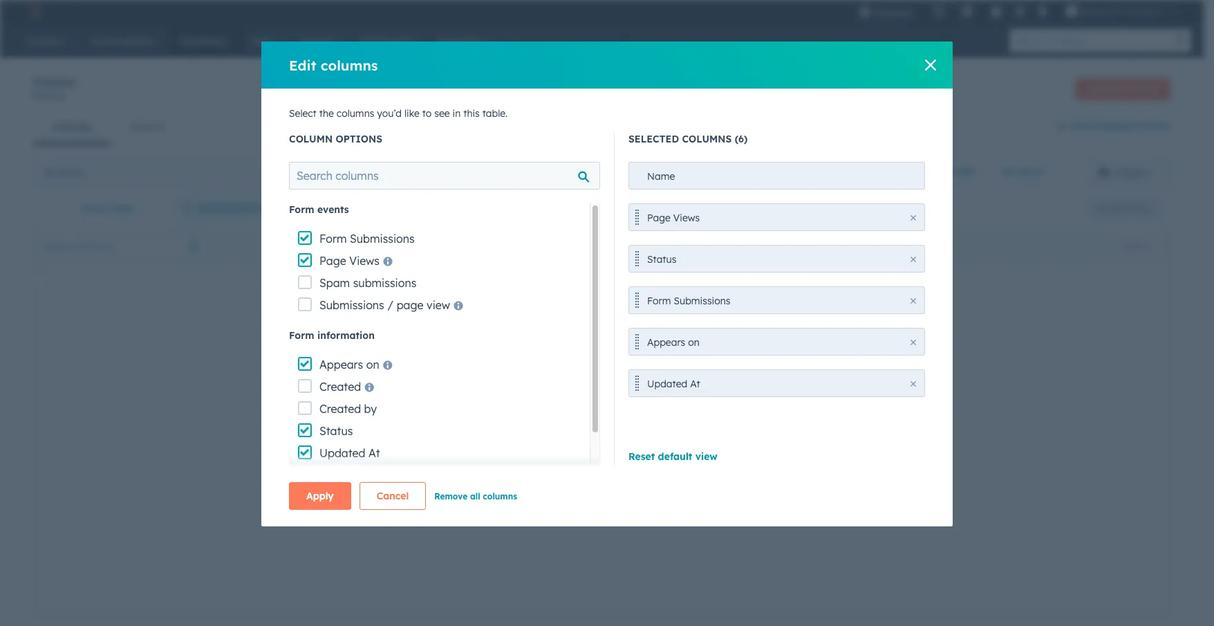 Task type: locate. For each thing, give the bounding box(es) containing it.
1 horizontal spatial on
[[689, 336, 700, 349]]

appears
[[648, 336, 686, 349], [320, 358, 363, 372]]

views
[[1018, 165, 1045, 178]]

you.
[[498, 425, 517, 438], [541, 453, 562, 466]]

created up created by
[[320, 380, 361, 394]]

notifications button
[[1032, 0, 1055, 22]]

column options
[[289, 133, 383, 145]]

a inside create a free form to start gathering leads
[[456, 317, 465, 334]]

2
[[1161, 6, 1166, 17]]

information inside designed to gather the information your business needs.
[[445, 381, 499, 394]]

0 vertical spatial form
[[1141, 83, 1160, 94]]

updated down created by
[[320, 446, 366, 460]]

1 vertical spatial create
[[406, 317, 452, 334]]

0 vertical spatial views
[[674, 212, 700, 224]]

(6)
[[735, 133, 748, 145]]

to
[[422, 107, 432, 120], [538, 317, 552, 334], [612, 365, 622, 377]]

0 vertical spatial create
[[1087, 83, 1113, 94]]

0 vertical spatial on
[[689, 336, 700, 349]]

information down submissions / page view
[[318, 329, 375, 342]]

the
[[319, 107, 334, 120], [428, 381, 443, 394]]

1 horizontal spatial create
[[1087, 83, 1113, 94]]

1 vertical spatial free
[[469, 317, 497, 334]]

forms for non-
[[666, 166, 693, 179]]

2 vertical spatial form
[[531, 409, 553, 421]]

free inside button
[[1123, 83, 1139, 94]]

0 horizontal spatial free
[[469, 317, 497, 334]]

to inside create a free form to start gathering leads
[[538, 317, 552, 334]]

a inside whenever someone completes a form, their details are stored for you in hubspot.
[[478, 470, 484, 482]]

all left views
[[1002, 165, 1015, 178]]

1 horizontal spatial free
[[1123, 83, 1139, 94]]

like
[[405, 107, 420, 120]]

page
[[648, 212, 671, 224], [320, 254, 346, 268]]

forms down the selected columns (6)
[[666, 166, 693, 179]]

on
[[689, 336, 700, 349], [366, 358, 380, 372]]

1 vertical spatial to
[[538, 317, 552, 334]]

close image
[[926, 59, 937, 71], [911, 257, 917, 262], [911, 340, 917, 345]]

1 vertical spatial at
[[369, 446, 380, 460]]

updated at down created by
[[320, 446, 380, 460]]

updated down gather
[[648, 378, 688, 390]]

reset default view button
[[629, 450, 718, 463]]

view
[[919, 165, 942, 178], [1133, 203, 1151, 213], [427, 298, 450, 312], [696, 450, 718, 463]]

1 vertical spatial appears on
[[320, 358, 380, 372]]

appears up gather
[[648, 336, 686, 349]]

0 vertical spatial free
[[1123, 83, 1139, 94]]

appears down form information
[[320, 358, 363, 372]]

1 horizontal spatial information
[[445, 381, 499, 394]]

views down name on the top
[[674, 212, 700, 224]]

forms right 0
[[41, 91, 65, 102]]

forms inside forms banner
[[33, 73, 76, 91]]

calling icon image
[[933, 6, 945, 18]]

1 vertical spatial information
[[445, 381, 499, 394]]

0 horizontal spatial on
[[366, 358, 380, 372]]

updated
[[648, 378, 688, 390], [320, 446, 366, 460]]

columns down form,
[[483, 491, 518, 502]]

select
[[289, 107, 317, 120]]

0 horizontal spatial information
[[318, 329, 375, 342]]

1 close image from the top
[[911, 215, 917, 221]]

form up no
[[531, 409, 553, 421]]

a inside button
[[1116, 83, 1121, 94]]

3 close image from the top
[[911, 381, 917, 387]]

save
[[1111, 203, 1131, 213]]

the down gathering on the left
[[428, 381, 443, 394]]

non-hubspot forms
[[600, 166, 693, 179]]

1 horizontal spatial updated at
[[648, 378, 701, 390]]

1 horizontal spatial page
[[648, 212, 671, 224]]

created for created by
[[320, 402, 361, 416]]

form inside popup button
[[82, 202, 107, 214]]

manage button
[[33, 110, 111, 143]]

views
[[674, 212, 700, 224], [350, 254, 380, 268]]

0 horizontal spatial create
[[406, 317, 452, 334]]

forms up 0
[[33, 73, 76, 91]]

form
[[82, 202, 107, 214], [289, 203, 315, 216], [320, 232, 347, 246], [648, 295, 671, 307], [289, 329, 315, 342]]

at
[[691, 378, 701, 390], [369, 446, 380, 460]]

0 vertical spatial in
[[453, 107, 461, 120]]

1 vertical spatial views
[[350, 254, 380, 268]]

search image
[[1175, 36, 1185, 46]]

your left business
[[501, 381, 522, 394]]

1 created from the top
[[320, 380, 361, 394]]

page up spam
[[320, 254, 346, 268]]

a for create a free form to start gathering leads
[[456, 317, 465, 334]]

1 vertical spatial in
[[428, 486, 436, 499]]

create inside create a free form to start gathering leads
[[406, 317, 452, 334]]

cancel button
[[359, 482, 426, 510]]

1 horizontal spatial in
[[453, 107, 461, 120]]

a left leads
[[456, 317, 465, 334]]

actions
[[1122, 240, 1151, 251]]

form for create a free form to start gathering leads
[[501, 317, 534, 334]]

to right like
[[422, 107, 432, 120]]

(3/50)
[[945, 165, 975, 178]]

1 vertical spatial form submissions
[[648, 295, 731, 307]]

0 vertical spatial updated
[[648, 378, 688, 390]]

a up non‑hubspot forms at the top of the page
[[1116, 83, 1121, 94]]

0 horizontal spatial all
[[44, 166, 55, 179]]

designed
[[568, 365, 609, 377]]

0 horizontal spatial forms
[[33, 73, 76, 91]]

form type
[[82, 202, 133, 214]]

you. left no
[[498, 425, 517, 438]]

table.
[[483, 107, 508, 120]]

1 vertical spatial on
[[366, 358, 380, 372]]

1 horizontal spatial status
[[648, 253, 677, 266]]

1 vertical spatial you.
[[541, 453, 562, 466]]

0 vertical spatial information
[[318, 329, 375, 342]]

cancel
[[377, 490, 409, 502]]

1 vertical spatial updated at
[[320, 446, 380, 460]]

whenever someone completes a form, their details are stored for you in hubspot.
[[428, 453, 654, 499]]

form inside create a free form to start gathering leads
[[501, 317, 534, 334]]

1 vertical spatial a
[[456, 317, 465, 334]]

close image for columns
[[926, 59, 937, 71]]

2 horizontal spatial to
[[612, 365, 622, 377]]

a left form,
[[478, 470, 484, 482]]

0 horizontal spatial page
[[320, 254, 346, 268]]

create for create a free form to start gathering leads
[[406, 317, 452, 334]]

page views up spam
[[320, 254, 380, 268]]

0 vertical spatial page views
[[648, 212, 700, 224]]

hubspot image
[[25, 3, 42, 19]]

1 horizontal spatial to
[[538, 317, 552, 334]]

form up non‑hubspot forms at the top of the page
[[1141, 83, 1160, 94]]

view right 'save'
[[1133, 203, 1151, 213]]

1 vertical spatial status
[[320, 424, 353, 438]]

settings image
[[1014, 6, 1027, 18]]

created by
[[320, 402, 377, 416]]

information
[[318, 329, 375, 342], [445, 381, 499, 394]]

page down name on the top
[[648, 212, 671, 224]]

1 horizontal spatial page views
[[648, 212, 700, 224]]

1 vertical spatial created
[[320, 402, 361, 416]]

default
[[658, 450, 693, 463]]

actions button
[[1113, 237, 1167, 255]]

0 horizontal spatial page views
[[320, 254, 380, 268]]

2 created from the top
[[320, 402, 361, 416]]

1 horizontal spatial the
[[428, 381, 443, 394]]

2 vertical spatial close image
[[911, 381, 917, 387]]

Search forms search field
[[37, 233, 210, 258]]

1 vertical spatial page
[[320, 254, 346, 268]]

form submissions
[[320, 232, 415, 246], [648, 295, 731, 307]]

updated at
[[648, 378, 701, 390], [320, 446, 380, 460]]

0 vertical spatial the
[[319, 107, 334, 120]]

view right add
[[919, 165, 942, 178]]

0 vertical spatial close image
[[926, 59, 937, 71]]

non-
[[600, 166, 623, 179]]

0 vertical spatial close image
[[911, 215, 917, 221]]

0 horizontal spatial the
[[319, 107, 334, 120]]

all inside button
[[44, 166, 55, 179]]

find
[[478, 425, 496, 438]]

business
[[524, 381, 564, 394]]

created
[[320, 380, 361, 394], [320, 402, 361, 416]]

the inside designed to gather the information your business needs.
[[428, 381, 443, 394]]

0 horizontal spatial appears
[[320, 358, 363, 372]]

submissions
[[350, 232, 415, 246], [674, 295, 731, 307], [320, 298, 384, 312]]

to left gather
[[612, 365, 622, 377]]

menu containing apoptosis studios 2
[[850, 0, 1188, 22]]

the inside 'edit columns' dialog
[[319, 107, 334, 120]]

navigation
[[33, 110, 185, 144]]

0 horizontal spatial updated
[[320, 446, 366, 460]]

menu
[[850, 0, 1188, 22]]

in right see
[[453, 107, 461, 120]]

1 horizontal spatial all
[[1002, 165, 1015, 178]]

close image
[[911, 215, 917, 221], [911, 298, 917, 304], [911, 381, 917, 387]]

suits
[[516, 453, 539, 466]]

close image for page views
[[911, 215, 917, 221]]

form left start
[[501, 317, 534, 334]]

0 horizontal spatial in
[[428, 486, 436, 499]]

2 vertical spatial close image
[[911, 340, 917, 345]]

0 vertical spatial to
[[422, 107, 432, 120]]

2 horizontal spatial a
[[1116, 83, 1121, 94]]

no
[[520, 425, 534, 438]]

designed to gather the information your business needs.
[[428, 365, 655, 394]]

0 horizontal spatial form submissions
[[320, 232, 415, 246]]

all forms button
[[33, 158, 311, 186]]

free inside create a free form to start gathering leads
[[469, 317, 497, 334]]

Search columns search field
[[289, 162, 601, 190]]

forms down create a free form button
[[1141, 120, 1171, 132]]

0 vertical spatial appears on
[[648, 336, 700, 349]]

forms banner
[[33, 73, 1171, 110]]

close image for form submissions
[[911, 298, 917, 304]]

appears on up gather
[[648, 336, 700, 349]]

columns up "options" at the top left of page
[[337, 107, 375, 120]]

1 horizontal spatial a
[[478, 470, 484, 482]]

all
[[1002, 165, 1015, 178], [44, 166, 55, 179]]

create up non‑hubspot
[[1087, 83, 1113, 94]]

1 vertical spatial close image
[[911, 298, 917, 304]]

in down completes
[[428, 486, 436, 499]]

form information
[[289, 329, 375, 342]]

information up the find
[[445, 381, 499, 394]]

customers
[[428, 425, 475, 438]]

create a free form to start gathering leads
[[406, 317, 590, 351]]

1 vertical spatial forms
[[1141, 120, 1171, 132]]

a
[[1116, 83, 1121, 94], [456, 317, 465, 334], [478, 470, 484, 482]]

1 horizontal spatial appears on
[[648, 336, 700, 349]]

save view button
[[1087, 197, 1162, 219]]

1 horizontal spatial at
[[691, 378, 701, 390]]

0 vertical spatial you.
[[498, 425, 517, 438]]

upgrade image
[[859, 6, 872, 19]]

page views
[[648, 212, 700, 224], [320, 254, 380, 268]]

to left start
[[538, 317, 552, 334]]

free
[[1123, 83, 1139, 94], [469, 317, 497, 334]]

form events
[[289, 203, 349, 216]]

search button
[[1168, 29, 1192, 53]]

0 horizontal spatial at
[[369, 446, 380, 460]]

apply
[[306, 490, 334, 502]]

follow
[[428, 453, 459, 466]]

information inside 'edit columns' dialog
[[318, 329, 375, 342]]

all
[[470, 491, 481, 502]]

add view (3/50)
[[897, 165, 975, 178]]

in
[[453, 107, 461, 120], [428, 486, 436, 499]]

0 vertical spatial a
[[1116, 83, 1121, 94]]

0 horizontal spatial views
[[350, 254, 380, 268]]

whenever
[[565, 453, 610, 466]]

hubspot
[[623, 166, 664, 179]]

1 vertical spatial form
[[501, 317, 534, 334]]

view right default
[[696, 450, 718, 463]]

0 horizontal spatial a
[[456, 317, 465, 334]]

the right select on the top of page
[[319, 107, 334, 120]]

1 horizontal spatial appears
[[648, 336, 686, 349]]

0 vertical spatial forms
[[33, 73, 76, 91]]

1 horizontal spatial forms
[[1141, 120, 1171, 132]]

upgrade
[[875, 7, 914, 18]]

0 vertical spatial created
[[320, 380, 361, 394]]

form inside button
[[1141, 83, 1160, 94]]

you. up the details
[[541, 453, 562, 466]]

created left the by
[[320, 402, 361, 416]]

create for create a free form
[[1087, 83, 1113, 94]]

1 vertical spatial the
[[428, 381, 443, 394]]

columns
[[321, 56, 378, 74], [337, 107, 375, 120], [682, 133, 732, 145], [483, 491, 518, 502]]

1 vertical spatial updated
[[320, 446, 366, 460]]

forms inside the forms 0 forms
[[41, 91, 65, 102]]

2 vertical spatial to
[[612, 365, 622, 377]]

all down manage button on the top of the page
[[44, 166, 55, 179]]

create down page
[[406, 317, 452, 334]]

it
[[506, 453, 513, 466]]

page views down name on the top
[[648, 212, 700, 224]]

your inside designed to gather the information your business needs.
[[501, 381, 522, 394]]

help image
[[991, 6, 1003, 19]]

2 close image from the top
[[911, 298, 917, 304]]

2 vertical spatial a
[[478, 470, 484, 482]]

views up spam submissions
[[350, 254, 380, 268]]

create inside button
[[1087, 83, 1113, 94]]

appears on down form information
[[320, 358, 380, 372]]

1 horizontal spatial form submissions
[[648, 295, 731, 307]]

free for create a free form to start gathering leads
[[469, 317, 497, 334]]

menu item
[[923, 0, 926, 22]]

updated at down gather
[[648, 378, 701, 390]]

0 horizontal spatial to
[[422, 107, 432, 120]]

1 horizontal spatial you.
[[541, 453, 562, 466]]

0 horizontal spatial you.
[[498, 425, 517, 438]]



Task type: vqa. For each thing, say whether or not it's contained in the screenshot.
List
no



Task type: describe. For each thing, give the bounding box(es) containing it.
by
[[364, 402, 377, 416]]

non‑hubspot forms button
[[1057, 118, 1171, 136]]

analyze
[[130, 120, 165, 133]]

all forms
[[44, 166, 84, 179]]

all for all forms
[[44, 166, 55, 179]]

leads
[[478, 334, 515, 351]]

folders
[[1116, 166, 1149, 179]]

free for create a free form
[[1123, 83, 1139, 94]]

non‑hubspot forms
[[1072, 120, 1171, 132]]

1 vertical spatial page views
[[320, 254, 380, 268]]

created for created
[[320, 380, 361, 394]]

non-hubspot forms button
[[589, 158, 867, 186]]

you. inside your form wherever your customers find you. no developer needed.
[[498, 425, 517, 438]]

0
[[33, 91, 39, 102]]

spam submissions
[[320, 276, 417, 290]]

0 vertical spatial page
[[648, 212, 671, 224]]

start
[[557, 317, 590, 334]]

close image for updated at
[[911, 381, 917, 387]]

analyze button
[[111, 110, 185, 143]]

navigation containing manage
[[33, 110, 185, 144]]

/
[[388, 298, 394, 312]]

marketplaces image
[[962, 6, 974, 19]]

edit columns dialog
[[262, 42, 953, 526]]

details
[[537, 470, 567, 482]]

0 vertical spatial status
[[648, 253, 677, 266]]

create a free form button
[[1076, 78, 1171, 100]]

(1)
[[279, 202, 292, 214]]

options
[[336, 133, 383, 145]]

name
[[648, 170, 675, 183]]

notifications image
[[1037, 6, 1050, 19]]

reset
[[629, 450, 655, 463]]

developer
[[536, 425, 581, 438]]

column
[[289, 133, 333, 145]]

needed.
[[584, 425, 620, 438]]

to inside 'edit columns' dialog
[[422, 107, 432, 120]]

non‑hubspot
[[1072, 120, 1138, 132]]

for
[[619, 470, 632, 482]]

are
[[570, 470, 585, 482]]

type
[[110, 202, 133, 214]]

their
[[513, 470, 534, 482]]

hubspot link
[[17, 3, 52, 19]]

forms down manage at top left
[[58, 166, 84, 179]]

Search HubSpot search field
[[1010, 29, 1180, 53]]

gather
[[624, 365, 655, 377]]

0 vertical spatial updated at
[[648, 378, 701, 390]]

spam
[[320, 276, 350, 290]]

when
[[478, 453, 503, 466]]

save view
[[1111, 203, 1151, 213]]

help button
[[985, 0, 1009, 22]]

advanced filters (1)
[[198, 202, 292, 214]]

0 vertical spatial appears
[[648, 336, 686, 349]]

submissions
[[353, 276, 417, 290]]

add view (3/50) button
[[873, 158, 993, 185]]

remove all columns button
[[435, 488, 518, 504]]

your up no
[[508, 409, 529, 421]]

create a free form
[[1087, 83, 1160, 94]]

settings link
[[1012, 4, 1029, 18]]

see
[[435, 107, 450, 120]]

edit columns
[[289, 56, 378, 74]]

1 horizontal spatial updated
[[648, 378, 688, 390]]

0 vertical spatial at
[[691, 378, 701, 390]]

stored
[[587, 470, 616, 482]]

page
[[397, 298, 424, 312]]

tara schultz image
[[1066, 5, 1079, 17]]

gathering
[[406, 334, 474, 351]]

form type button
[[73, 194, 152, 222]]

view inside button
[[1133, 203, 1151, 213]]

in inside 'edit columns' dialog
[[453, 107, 461, 120]]

columns inside remove all columns button
[[483, 491, 518, 502]]

0 horizontal spatial updated at
[[320, 446, 380, 460]]

submissions / page view
[[320, 298, 450, 312]]

remove
[[435, 491, 468, 502]]

view right page
[[427, 298, 450, 312]]

completes
[[428, 470, 475, 482]]

form for create a free form
[[1141, 83, 1160, 94]]

marketplaces button
[[954, 0, 983, 22]]

form inside your form wherever your customers find you. no developer needed.
[[531, 409, 553, 421]]

close image for on
[[911, 340, 917, 345]]

view inside popup button
[[919, 165, 942, 178]]

0 horizontal spatial status
[[320, 424, 353, 438]]

up
[[462, 453, 475, 466]]

0 horizontal spatial appears on
[[320, 358, 380, 372]]

forms inside non‑hubspot forms button
[[1141, 120, 1171, 132]]

form,
[[486, 470, 511, 482]]

hubspot.
[[439, 486, 481, 499]]

filters
[[249, 202, 277, 214]]

edit
[[289, 56, 317, 74]]

advanced filters (1) button
[[174, 194, 301, 222]]

0 vertical spatial form submissions
[[320, 232, 415, 246]]

in inside whenever someone completes a form, their details are stored for you in hubspot.
[[428, 486, 436, 499]]

your up needed.
[[600, 409, 620, 421]]

needs.
[[566, 381, 596, 394]]

forms for forms
[[41, 91, 65, 102]]

1 vertical spatial appears
[[320, 358, 363, 372]]

apoptosis
[[1082, 6, 1124, 17]]

all views
[[1002, 165, 1045, 178]]

add
[[897, 165, 916, 178]]

1 horizontal spatial views
[[674, 212, 700, 224]]

manage
[[53, 120, 91, 133]]

this
[[464, 107, 480, 120]]

you
[[635, 470, 651, 482]]

studios
[[1127, 6, 1158, 17]]

forms 0 forms
[[33, 73, 76, 102]]

published
[[322, 166, 366, 179]]

follow up when it suits you.
[[428, 453, 562, 466]]

columns left (6) on the top right
[[682, 133, 732, 145]]

you'd
[[377, 107, 402, 120]]

events
[[318, 203, 349, 216]]

a for create a free form
[[1116, 83, 1121, 94]]

reset default view
[[629, 450, 718, 463]]

remove all columns
[[435, 491, 518, 502]]

apoptosis studios 2
[[1082, 6, 1166, 17]]

someone
[[613, 453, 654, 466]]

selected columns (6)
[[629, 133, 748, 145]]

1 vertical spatial close image
[[911, 257, 917, 262]]

wherever
[[556, 409, 597, 421]]

to inside designed to gather the information your business needs.
[[612, 365, 622, 377]]

calling icon button
[[927, 2, 951, 20]]

all for all views
[[1002, 165, 1015, 178]]

advanced
[[198, 202, 246, 214]]

columns right edit
[[321, 56, 378, 74]]



